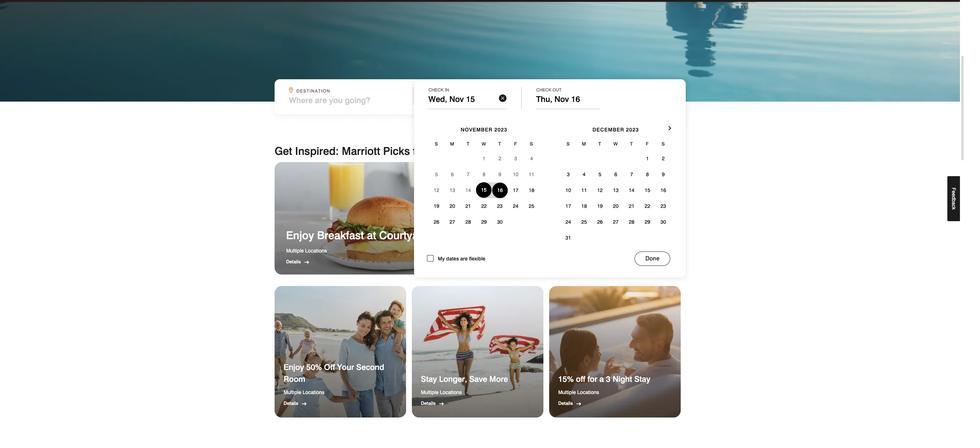 Task type: locate. For each thing, give the bounding box(es) containing it.
second
[[357, 363, 384, 372]]

check out thu, nov 16
[[537, 87, 580, 104]]

1 horizontal spatial thu,
[[537, 94, 553, 104]]

1 27 from the left
[[450, 219, 455, 225]]

row group for november
[[429, 151, 540, 230]]

2 horizontal spatial 3
[[607, 375, 611, 384]]

1 horizontal spatial for
[[588, 375, 598, 384]]

row containing 15
[[429, 182, 540, 198]]

1 inside cell
[[483, 156, 486, 161]]

24 up holiday
[[513, 203, 519, 209]]

0 vertical spatial 25
[[529, 203, 535, 209]]

get
[[275, 145, 292, 158]]

0 horizontal spatial 22
[[482, 203, 487, 209]]

2 22 from the left
[[645, 203, 651, 209]]

next slide image
[[507, 407, 513, 416]]

17
[[513, 187, 519, 193], [566, 203, 571, 209]]

2 2 from the left
[[662, 156, 665, 161]]

check inside check in wed, nov 15
[[429, 87, 444, 93]]

2 27 from the left
[[613, 219, 619, 225]]

w down november 2023
[[482, 141, 487, 147]]

locations for longer,
[[440, 390, 462, 396]]

sat nov 04 2023 cell
[[524, 151, 540, 167]]

0 vertical spatial 4
[[531, 156, 533, 161]]

0 horizontal spatial 4
[[531, 156, 533, 161]]

1 e from the top
[[952, 191, 957, 194]]

1 row group from the left
[[429, 151, 540, 230]]

details for enjoy breakfast at courtyard
[[286, 259, 301, 265]]

2 29 from the left
[[645, 219, 651, 225]]

12 inside cell
[[434, 187, 440, 193]]

1 horizontal spatial 14
[[629, 187, 635, 193]]

11
[[529, 172, 535, 177], [582, 187, 587, 193]]

wed, inside check in wed, nov 15
[[429, 94, 447, 104]]

tue nov 14 2023 cell
[[461, 182, 476, 198]]

6 inside cell
[[451, 172, 454, 177]]

1 horizontal spatial 25
[[582, 219, 587, 225]]

0 horizontal spatial 28
[[466, 219, 471, 225]]

1 vertical spatial 17
[[566, 203, 571, 209]]

9 inside cell
[[499, 172, 502, 177]]

1 check from the left
[[429, 87, 444, 93]]

marriott
[[342, 145, 380, 158]]

nov
[[450, 94, 464, 104], [555, 94, 569, 104], [450, 95, 465, 105], [501, 95, 515, 105]]

destination field
[[289, 95, 409, 105]]

1 9 from the left
[[499, 172, 502, 177]]

1 12 from the left
[[434, 187, 440, 193]]

0 vertical spatial 24
[[513, 203, 519, 209]]

nov for thu, nov 16
[[555, 94, 569, 104]]

0 vertical spatial a
[[952, 202, 957, 205]]

10
[[513, 172, 519, 177], [566, 187, 571, 193]]

1 horizontal spatial 27
[[613, 219, 619, 225]]

a
[[952, 202, 957, 205], [600, 375, 604, 384]]

t
[[467, 141, 470, 147], [499, 141, 502, 147], [599, 141, 602, 147], [631, 141, 634, 147]]

multiple for stay longer, save more
[[421, 390, 439, 396]]

1 22 from the left
[[482, 203, 487, 209]]

wed,
[[429, 94, 447, 104], [429, 95, 448, 105]]

details
[[286, 259, 301, 265], [284, 401, 298, 406], [421, 401, 436, 406], [559, 401, 573, 406]]

0 horizontal spatial a
[[600, 375, 604, 384]]

d
[[952, 197, 957, 199]]

0 horizontal spatial 6
[[451, 172, 454, 177]]

out
[[553, 87, 562, 93]]

20 up 'packages'
[[613, 203, 619, 209]]

15 inside "1 night wed, nov 15 - thu, nov 16"
[[467, 95, 476, 105]]

1 19 from the left
[[434, 203, 440, 209]]

1 vertical spatial night
[[613, 375, 633, 384]]

1 horizontal spatial w
[[614, 141, 619, 147]]

1 vertical spatial 4
[[583, 172, 586, 177]]

0 vertical spatial region
[[275, 162, 686, 275]]

done
[[646, 255, 660, 262]]

grid containing november 2023
[[429, 116, 540, 230]]

details for 15% off for a 3 night stay
[[559, 401, 573, 406]]

11 inside cell
[[529, 172, 535, 177]]

save
[[470, 375, 488, 384]]

2 inside thu nov 02 2023 cell
[[499, 156, 502, 161]]

18 down sat nov 11 2023 cell
[[529, 187, 535, 193]]

row
[[429, 137, 540, 151], [561, 137, 672, 151], [429, 151, 540, 167], [561, 151, 672, 167], [429, 167, 540, 182], [561, 167, 672, 182], [429, 182, 540, 198], [561, 182, 672, 198], [429, 198, 540, 214], [561, 198, 672, 214], [429, 214, 540, 230], [561, 214, 672, 230]]

Destination text field
[[289, 95, 400, 105]]

a inside region
[[600, 375, 604, 384]]

2
[[499, 156, 502, 161], [662, 156, 665, 161]]

1 horizontal spatial 1
[[483, 156, 486, 161]]

2 20 from the left
[[613, 203, 619, 209]]

are
[[461, 256, 468, 262]]

row group for december
[[561, 151, 672, 246]]

0 vertical spatial for
[[413, 145, 427, 158]]

23
[[497, 203, 503, 209], [661, 203, 667, 209]]

26 down 'sun nov 12 2023' cell
[[434, 219, 440, 225]]

enjoy for enjoy breakfast at courtyard
[[286, 229, 314, 242]]

2 12 from the left
[[598, 187, 603, 193]]

4 inside cell
[[531, 156, 533, 161]]

details for enjoy 50% off your second room
[[284, 401, 298, 406]]

multiple for 15% off for a 3 night stay
[[559, 390, 576, 396]]

25 up "&"
[[582, 219, 587, 225]]

t down november at the top of the page
[[467, 141, 470, 147]]

2 m from the left
[[582, 141, 587, 147]]

0 horizontal spatial 5
[[435, 172, 438, 177]]

1 horizontal spatial 24
[[566, 219, 571, 225]]

1 vertical spatial enjoy
[[284, 363, 304, 372]]

1 vertical spatial 3
[[567, 172, 570, 177]]

nov inside check out thu, nov 16
[[555, 94, 569, 104]]

1 m from the left
[[451, 141, 455, 147]]

1 vertical spatial 10
[[566, 187, 571, 193]]

2 t from the left
[[499, 141, 502, 147]]

30
[[497, 219, 503, 225], [661, 219, 667, 225]]

m
[[451, 141, 455, 147], [582, 141, 587, 147]]

row containing 19
[[429, 198, 540, 214]]

1 horizontal spatial 18
[[582, 203, 587, 209]]

21
[[466, 203, 471, 209], [629, 203, 635, 209]]

locations
[[305, 248, 327, 254], [303, 390, 325, 396], [440, 390, 462, 396], [578, 390, 600, 396]]

longer,
[[439, 375, 467, 384]]

0 horizontal spatial 21
[[466, 203, 471, 209]]

0 horizontal spatial 19
[[434, 203, 440, 209]]

november 2023
[[461, 127, 508, 133]]

1 6 from the left
[[451, 172, 454, 177]]

20 down mon nov 13 2023 cell
[[450, 203, 455, 209]]

8
[[483, 172, 486, 177], [647, 172, 649, 177]]

2 8 from the left
[[647, 172, 649, 177]]

1 7 from the left
[[467, 172, 470, 177]]

breakfast
[[317, 229, 364, 242]]

e up d
[[952, 191, 957, 194]]

check left out
[[537, 87, 552, 93]]

stay
[[421, 375, 437, 384], [635, 375, 651, 384]]

row group
[[429, 151, 540, 230], [561, 151, 672, 246]]

check left in
[[429, 87, 444, 93]]

picks
[[383, 145, 410, 158]]

0 vertical spatial 11
[[529, 172, 535, 177]]

locations down longer,
[[440, 390, 462, 396]]

1 horizontal spatial 4
[[583, 172, 586, 177]]

1 vertical spatial 24
[[566, 219, 571, 225]]

f for november 2023
[[514, 141, 518, 147]]

1 13 from the left
[[450, 187, 455, 193]]

1 horizontal spatial 5
[[599, 172, 602, 177]]

check for wed, nov 15
[[429, 87, 444, 93]]

19
[[434, 203, 440, 209], [598, 203, 603, 209]]

19 down 'sun nov 12 2023' cell
[[434, 203, 440, 209]]

for left you
[[413, 145, 427, 158]]

enjoy inside enjoy 50% off your second room
[[284, 363, 304, 372]]

destination
[[297, 88, 331, 94]]

2023 for december 2023
[[627, 127, 640, 133]]

2 w from the left
[[614, 141, 619, 147]]

16
[[572, 94, 580, 104], [517, 95, 526, 105], [661, 187, 667, 193], [498, 188, 503, 193]]

0 horizontal spatial m
[[451, 141, 455, 147]]

15% off for a 3 night stay
[[559, 375, 651, 384]]

locations down off
[[578, 390, 600, 396]]

2 grid from the left
[[561, 116, 672, 246]]

25
[[529, 203, 535, 209], [582, 219, 587, 225]]

1 horizontal spatial 29
[[645, 219, 651, 225]]

1 horizontal spatial stay
[[635, 375, 651, 384]]

28 up 'packages'
[[629, 219, 635, 225]]

0 horizontal spatial 26
[[434, 219, 440, 225]]

0 vertical spatial 17
[[513, 187, 519, 193]]

3 s from the left
[[567, 141, 570, 147]]

20
[[450, 203, 455, 209], [613, 203, 619, 209]]

1 horizontal spatial 8
[[647, 172, 649, 177]]

1 horizontal spatial 20
[[613, 203, 619, 209]]

14
[[466, 187, 471, 193], [629, 187, 635, 193]]

0 vertical spatial 10
[[513, 172, 519, 177]]

1 horizontal spatial 6
[[615, 172, 618, 177]]

wed, inside "1 night wed, nov 15 - thu, nov 16"
[[429, 95, 448, 105]]

1 grid from the left
[[429, 116, 540, 230]]

1 region from the top
[[275, 162, 686, 275]]

0 horizontal spatial 7
[[467, 172, 470, 177]]

0 horizontal spatial 17
[[513, 187, 519, 193]]

2 2023 from the left
[[627, 127, 640, 133]]

0 horizontal spatial f
[[514, 141, 518, 147]]

1 horizontal spatial 26
[[598, 219, 603, 225]]

multiple for enjoy breakfast at courtyard
[[286, 248, 304, 254]]

24
[[513, 203, 519, 209], [566, 219, 571, 225]]

fri nov 03 2023 cell
[[508, 151, 524, 167]]

2 14 from the left
[[629, 187, 635, 193]]

5 inside cell
[[435, 172, 438, 177]]

4 s from the left
[[662, 141, 666, 147]]

6
[[451, 172, 454, 177], [615, 172, 618, 177]]

select a slide to show tab list
[[275, 265, 686, 272]]

0 horizontal spatial 23
[[497, 203, 503, 209]]

1 night wed, nov 15 - thu, nov 16
[[429, 88, 526, 105]]

2 region from the top
[[275, 286, 686, 418]]

13
[[450, 187, 455, 193], [613, 187, 619, 193]]

e up b
[[952, 194, 957, 197]]

multiple
[[286, 248, 304, 254], [284, 390, 301, 396], [421, 390, 439, 396], [559, 390, 576, 396]]

nov for wed, nov 15 - thu, nov 16
[[450, 95, 465, 105]]

enjoy
[[286, 229, 314, 242], [284, 363, 304, 372]]

2 s from the left
[[530, 141, 534, 147]]

0 horizontal spatial stay
[[421, 375, 437, 384]]

check
[[429, 87, 444, 93], [537, 87, 552, 93]]

details link for enjoy 50% off your second room
[[284, 401, 298, 406]]

0 horizontal spatial 9
[[499, 172, 502, 177]]

1 horizontal spatial 10
[[566, 187, 571, 193]]

1 8 from the left
[[483, 172, 486, 177]]

17 up holiday savings & packages
[[566, 203, 571, 209]]

0 horizontal spatial 1
[[438, 88, 441, 94]]

grid
[[429, 116, 540, 230], [561, 116, 672, 246]]

0 horizontal spatial check
[[429, 87, 444, 93]]

enjoy 50% off your second room
[[284, 363, 384, 384]]

0 vertical spatial enjoy
[[286, 229, 314, 242]]

18 up "&"
[[582, 203, 587, 209]]

1 horizontal spatial a
[[952, 202, 957, 205]]

26 up 'packages'
[[598, 219, 603, 225]]

27
[[450, 219, 455, 225], [613, 219, 619, 225]]

t down december
[[599, 141, 602, 147]]

0 horizontal spatial 27
[[450, 219, 455, 225]]

0 horizontal spatial 29
[[482, 219, 487, 225]]

1 14 from the left
[[466, 187, 471, 193]]

27 up 'packages'
[[613, 219, 619, 225]]

1 horizontal spatial 2023
[[627, 127, 640, 133]]

5
[[435, 172, 438, 177], [599, 172, 602, 177]]

1 horizontal spatial 2
[[662, 156, 665, 161]]

19 up 'packages'
[[598, 203, 603, 209]]

1 horizontal spatial 22
[[645, 203, 651, 209]]

4
[[531, 156, 533, 161], [583, 172, 586, 177]]

1 horizontal spatial 23
[[661, 203, 667, 209]]

1 21 from the left
[[466, 203, 471, 209]]

1 horizontal spatial night
[[613, 375, 633, 384]]

2 horizontal spatial f
[[952, 188, 957, 191]]

1 vertical spatial region
[[275, 286, 686, 418]]

0 horizontal spatial row group
[[429, 151, 540, 230]]

2023 for november 2023
[[495, 127, 508, 133]]

1 horizontal spatial f
[[646, 141, 650, 147]]

3 t from the left
[[599, 141, 602, 147]]

1 horizontal spatial 28
[[629, 219, 635, 225]]

for
[[413, 145, 427, 158], [588, 375, 598, 384]]

0 vertical spatial night
[[443, 88, 459, 94]]

thu nov 09 2023 cell
[[492, 167, 508, 182]]

7
[[467, 172, 470, 177], [631, 172, 633, 177]]

your
[[337, 363, 354, 372]]

18
[[529, 187, 535, 193], [582, 203, 587, 209]]

w
[[482, 141, 487, 147], [614, 141, 619, 147]]

0 horizontal spatial grid
[[429, 116, 540, 230]]

25 down sat nov 11 2023 cell
[[529, 203, 535, 209]]

1 horizontal spatial m
[[582, 141, 587, 147]]

-
[[478, 95, 480, 105]]

night
[[443, 88, 459, 94], [613, 375, 633, 384]]

2 6 from the left
[[615, 172, 618, 177]]

1 horizontal spatial row group
[[561, 151, 672, 246]]

12
[[434, 187, 440, 193], [598, 187, 603, 193]]

stay longer, save more
[[421, 375, 508, 384]]

1 5 from the left
[[435, 172, 438, 177]]

1 horizontal spatial 13
[[613, 187, 619, 193]]

check inside check out thu, nov 16
[[537, 87, 552, 93]]

0 horizontal spatial 14
[[466, 187, 471, 193]]

0 horizontal spatial 20
[[450, 203, 455, 209]]

0 horizontal spatial 2023
[[495, 127, 508, 133]]

2 horizontal spatial 1
[[647, 156, 649, 161]]

a right off
[[600, 375, 604, 384]]

24 up holiday savings & packages
[[566, 219, 571, 225]]

10 inside cell
[[513, 172, 519, 177]]

mon nov 06 2023 cell
[[445, 167, 461, 182]]

locations down room
[[303, 390, 325, 396]]

1 w from the left
[[482, 141, 487, 147]]

m for december 2023
[[582, 141, 587, 147]]

w down december 2023
[[614, 141, 619, 147]]

e
[[952, 191, 957, 194], [952, 194, 957, 197]]

2 check from the left
[[537, 87, 552, 93]]

28
[[466, 219, 471, 225], [629, 219, 635, 225]]

1 horizontal spatial 30
[[661, 219, 667, 225]]

check in wed, nov 15
[[429, 87, 475, 104]]

0 horizontal spatial night
[[443, 88, 459, 94]]

thu,
[[537, 94, 553, 104], [483, 95, 499, 105]]

0 vertical spatial 3
[[515, 156, 517, 161]]

1 horizontal spatial grid
[[561, 116, 672, 246]]

2023 right november at the top of the page
[[495, 127, 508, 133]]

0 horizontal spatial 11
[[529, 172, 535, 177]]

wed nov 08 2023 cell
[[476, 167, 492, 182]]

2023
[[495, 127, 508, 133], [627, 127, 640, 133]]

packages
[[586, 229, 635, 242]]

1 20 from the left
[[450, 203, 455, 209]]

15
[[466, 94, 475, 104], [467, 95, 476, 105], [481, 187, 487, 193], [645, 187, 651, 193]]

26
[[434, 219, 440, 225], [598, 219, 603, 225]]

8 inside cell
[[483, 172, 486, 177]]

28 down the tue nov 14 2023 cell on the top of the page
[[466, 219, 471, 225]]

thu, inside check out thu, nov 16
[[537, 94, 553, 104]]

row containing 3
[[561, 167, 672, 182]]

locations down breakfast
[[305, 248, 327, 254]]

1 2 from the left
[[499, 156, 502, 161]]

22
[[482, 203, 487, 209], [645, 203, 651, 209]]

2023 right december
[[627, 127, 640, 133]]

t up thu nov 02 2023 cell
[[499, 141, 502, 147]]

0 horizontal spatial 8
[[483, 172, 486, 177]]

29
[[482, 219, 487, 225], [645, 219, 651, 225]]

0 horizontal spatial 3
[[515, 156, 517, 161]]

1 horizontal spatial 12
[[598, 187, 603, 193]]

27 down mon nov 13 2023 cell
[[450, 219, 455, 225]]

off
[[576, 375, 586, 384]]

nov inside check in wed, nov 15
[[450, 94, 464, 104]]

1 horizontal spatial 19
[[598, 203, 603, 209]]

1
[[438, 88, 441, 94], [483, 156, 486, 161], [647, 156, 649, 161]]

None search field
[[275, 79, 686, 278]]

t down december 2023
[[631, 141, 634, 147]]

nov for wed, nov 15
[[450, 94, 464, 104]]

16 inside check out thu, nov 16
[[572, 94, 580, 104]]

region
[[275, 162, 686, 275], [275, 286, 686, 418]]

1 horizontal spatial 21
[[629, 203, 635, 209]]

night inside "1 night wed, nov 15 - thu, nov 16"
[[443, 88, 459, 94]]

1 vertical spatial 11
[[582, 187, 587, 193]]

0 horizontal spatial 10
[[513, 172, 519, 177]]

row containing 26
[[429, 214, 540, 230]]

17 down fri nov 10 2023 cell
[[513, 187, 519, 193]]

f e e d b a c k button
[[948, 176, 961, 222]]

details for stay longer, save more
[[421, 401, 436, 406]]

multiple locations
[[286, 248, 327, 254], [284, 390, 325, 396], [421, 390, 462, 396], [559, 390, 600, 396]]

0 horizontal spatial 18
[[529, 187, 535, 193]]

9
[[499, 172, 502, 177], [662, 172, 665, 177]]

for right off
[[588, 375, 598, 384]]

0 horizontal spatial thu,
[[483, 95, 499, 105]]

0 horizontal spatial 13
[[450, 187, 455, 193]]

f
[[514, 141, 518, 147], [646, 141, 650, 147], [952, 188, 957, 191]]

1 2023 from the left
[[495, 127, 508, 133]]

a up k
[[952, 202, 957, 205]]

15%
[[559, 375, 574, 384]]

0 horizontal spatial 30
[[497, 219, 503, 225]]

2 row group from the left
[[561, 151, 672, 246]]



Task type: describe. For each thing, give the bounding box(es) containing it.
2 e from the top
[[952, 194, 957, 197]]

locations for off
[[578, 390, 600, 396]]

0 horizontal spatial for
[[413, 145, 427, 158]]

details link for 15% off for a 3 night stay
[[559, 401, 573, 406]]

1 vertical spatial 25
[[582, 219, 587, 225]]

multiple for enjoy 50% off your second room
[[284, 390, 301, 396]]

31
[[566, 235, 571, 241]]

row containing 17
[[561, 198, 672, 214]]

1 29 from the left
[[482, 219, 487, 225]]

tue nov 07 2023 cell
[[461, 167, 476, 182]]

check for thu, nov 16
[[537, 87, 552, 93]]

2 9 from the left
[[662, 172, 665, 177]]

13 inside mon nov 13 2023 cell
[[450, 187, 455, 193]]

fri nov 10 2023 cell
[[508, 167, 524, 182]]

2 26 from the left
[[598, 219, 603, 225]]

previous slide image
[[448, 407, 454, 416]]

more
[[490, 375, 508, 384]]

inspired:
[[295, 145, 339, 158]]

&
[[576, 229, 583, 242]]

december
[[593, 127, 625, 133]]

4 t from the left
[[631, 141, 634, 147]]

locations for 50%
[[303, 390, 325, 396]]

region containing enjoy breakfast at courtyard
[[275, 162, 686, 275]]

thu nov 02 2023 cell
[[492, 151, 508, 167]]

w for december
[[614, 141, 619, 147]]

1 t from the left
[[467, 141, 470, 147]]

holiday
[[493, 229, 530, 242]]

none search field containing wed, nov 15
[[275, 79, 686, 278]]

0 vertical spatial 18
[[529, 187, 535, 193]]

2 23 from the left
[[661, 203, 667, 209]]

1 horizontal spatial 3
[[567, 172, 570, 177]]

1 vertical spatial for
[[588, 375, 598, 384]]

sun nov 05 2023 cell
[[429, 167, 445, 182]]

1 30 from the left
[[497, 219, 503, 225]]

november
[[461, 127, 493, 133]]

f for december 2023
[[646, 141, 650, 147]]

multiple locations for longer,
[[421, 390, 462, 396]]

done button
[[635, 252, 671, 266]]

2 30 from the left
[[661, 219, 667, 225]]

2 stay from the left
[[635, 375, 651, 384]]

multiple locations for 50%
[[284, 390, 325, 396]]

sat nov 11 2023 cell
[[524, 167, 540, 182]]

15 inside check in wed, nov 15
[[466, 94, 475, 104]]

14 inside cell
[[466, 187, 471, 193]]

room
[[284, 375, 306, 384]]

c
[[952, 205, 957, 208]]

row containing 24
[[561, 214, 672, 230]]

2 28 from the left
[[629, 219, 635, 225]]

1 28 from the left
[[466, 219, 471, 225]]

1 23 from the left
[[497, 203, 503, 209]]

a inside button
[[952, 202, 957, 205]]

f inside button
[[952, 188, 957, 191]]

1 stay from the left
[[421, 375, 437, 384]]

flexible
[[469, 256, 486, 262]]

wed nov 01 2023 cell
[[476, 151, 492, 167]]

courtyard
[[379, 229, 429, 242]]

row containing 5
[[429, 167, 540, 182]]

region containing enjoy 50% off your second room
[[275, 286, 686, 418]]

thu, inside "1 night wed, nov 15 - thu, nov 16"
[[483, 95, 499, 105]]

b
[[952, 199, 957, 202]]

details link for stay longer, save more
[[421, 401, 436, 406]]

you
[[430, 145, 449, 158]]

2 21 from the left
[[629, 203, 635, 209]]

f e e d b a c k
[[952, 188, 957, 210]]

dates
[[446, 256, 459, 262]]

w for november
[[482, 141, 487, 147]]

1 s from the left
[[435, 141, 439, 147]]

multiple locations for breakfast
[[286, 248, 327, 254]]

3 inside cell
[[515, 156, 517, 161]]

16 inside "1 night wed, nov 15 - thu, nov 16"
[[517, 95, 526, 105]]

2 7 from the left
[[631, 172, 633, 177]]

50%
[[307, 363, 322, 372]]

grid containing december 2023
[[561, 116, 672, 246]]

2 5 from the left
[[599, 172, 602, 177]]

at
[[367, 229, 376, 242]]

details link for enjoy breakfast at courtyard
[[286, 259, 301, 265]]

wed, for wed, nov 15 - thu, nov 16
[[429, 95, 448, 105]]

1 horizontal spatial 17
[[566, 203, 571, 209]]

1 vertical spatial 18
[[582, 203, 587, 209]]

m for november 2023
[[451, 141, 455, 147]]

1 horizontal spatial 11
[[582, 187, 587, 193]]

savings
[[533, 229, 573, 242]]

in
[[445, 87, 449, 93]]

2 vertical spatial 3
[[607, 375, 611, 384]]

holiday savings & packages link
[[481, 162, 681, 275]]

1 inside "1 night wed, nov 15 - thu, nov 16"
[[438, 88, 441, 94]]

7 inside tue nov 07 2023 cell
[[467, 172, 470, 177]]

december 2023
[[593, 127, 640, 133]]

night inside region
[[613, 375, 633, 384]]

locations for breakfast
[[305, 248, 327, 254]]

get inspired: marriott picks for you
[[275, 145, 449, 158]]

sun nov 12 2023 cell
[[429, 182, 445, 198]]

row containing 10
[[561, 182, 672, 198]]

wed, for wed, nov 15
[[429, 94, 447, 104]]

multiple locations for off
[[559, 390, 600, 396]]

holiday savings & packages
[[493, 229, 635, 242]]

2 19 from the left
[[598, 203, 603, 209]]

enjoy breakfast at courtyard
[[286, 229, 429, 242]]

0 horizontal spatial 24
[[513, 203, 519, 209]]

k
[[952, 208, 957, 210]]

mon nov 13 2023 cell
[[445, 182, 461, 198]]

my dates are flexible
[[438, 256, 486, 262]]

my
[[438, 256, 445, 262]]

enjoy for enjoy 50% off your second room
[[284, 363, 304, 372]]

1 26 from the left
[[434, 219, 440, 225]]

2 13 from the left
[[613, 187, 619, 193]]

off
[[324, 363, 335, 372]]



Task type: vqa. For each thing, say whether or not it's contained in the screenshot.
23 to the right
yes



